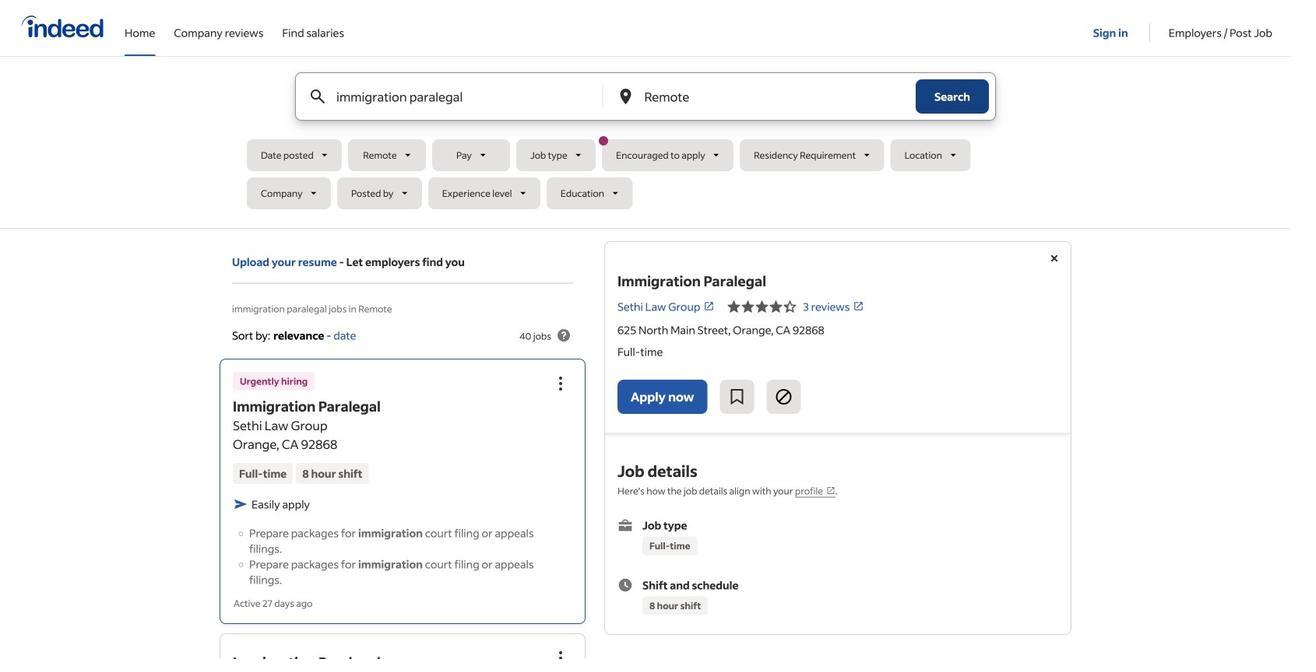 Task type: locate. For each thing, give the bounding box(es) containing it.
job actions for immigration paralegal is collapsed image
[[551, 374, 570, 393]]

4.3 out of 5 stars image
[[727, 298, 797, 316]]

sethi law group (opens in a new tab) image
[[704, 301, 714, 312]]

None search field
[[247, 72, 1044, 216]]

not interested image
[[774, 388, 793, 407]]

search: Job title, keywords, or company text field
[[333, 73, 577, 120]]

save this job image
[[728, 388, 746, 407]]

job preferences (opens in a new window) image
[[826, 486, 836, 496]]



Task type: describe. For each thing, give the bounding box(es) containing it.
Edit location text field
[[641, 73, 885, 120]]

close job details image
[[1045, 249, 1064, 268]]

4.3 out of 5 stars. link to 3 reviews company ratings (opens in a new tab) image
[[853, 301, 864, 312]]

job actions for immigration paralegal is collapsed image
[[551, 650, 570, 660]]

help icon image
[[555, 326, 573, 345]]



Task type: vqa. For each thing, say whether or not it's contained in the screenshot.
search box on the top containing Search
no



